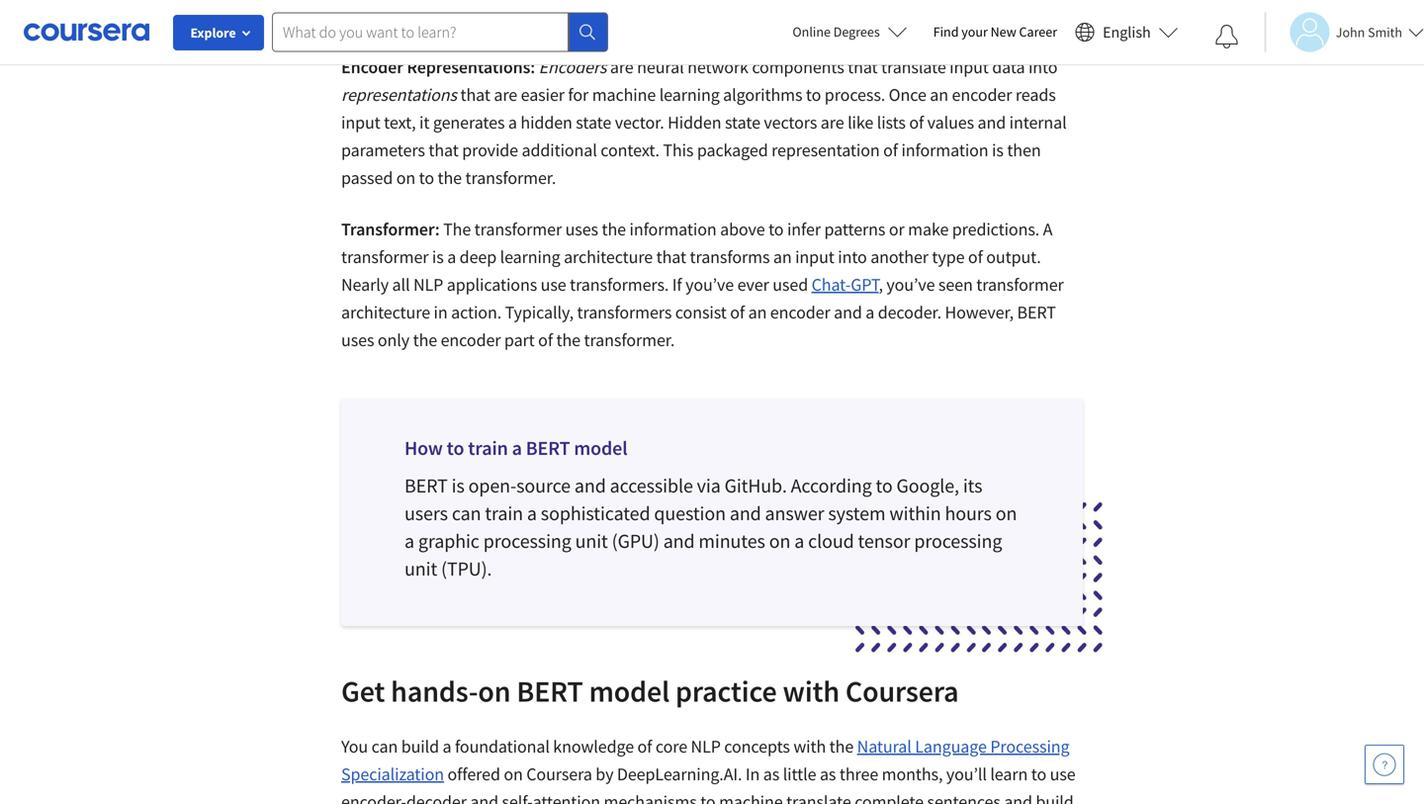 Task type: locate. For each thing, give the bounding box(es) containing it.
parameters
[[341, 139, 425, 161]]

input down your
[[950, 56, 989, 78]]

a left deep
[[447, 246, 456, 268]]

use inside the offered on coursera by deeplearning.ai. in as little as three months, you'll learn to use encoder-decoder and self-attention mechanisms to machine translate complete sentences and buil
[[1050, 763, 1076, 785]]

2 horizontal spatial transformer
[[976, 273, 1064, 296]]

state down for
[[576, 111, 612, 134]]

1 vertical spatial machine
[[719, 791, 783, 804]]

0 horizontal spatial information
[[630, 218, 717, 240]]

representation
[[772, 139, 880, 161]]

vectors
[[764, 111, 817, 134]]

information inside "the transformer uses the information above to infer patterns or make predictions. a transformer is a deep learning architecture that transforms an input into another type of output. nearly all nlp applications use transformers. if you've ever used"
[[630, 218, 717, 240]]

months,
[[882, 763, 943, 785]]

sophisticated
[[541, 501, 650, 526]]

0 vertical spatial information
[[902, 139, 989, 161]]

1 vertical spatial input
[[341, 111, 380, 134]]

for
[[568, 84, 589, 106]]

machine inside the offered on coursera by deeplearning.ai. in as little as three months, you'll learn to use encoder-decoder and self-attention mechanisms to machine translate complete sentences and buil
[[719, 791, 783, 804]]

2 you've from the left
[[887, 273, 935, 296]]

1 horizontal spatial uses
[[565, 218, 598, 240]]

uses inside "the transformer uses the information above to infer patterns or make predictions. a transformer is a deep learning architecture that transforms an input into another type of output. nearly all nlp applications use transformers. if you've ever used"
[[565, 218, 598, 240]]

0 horizontal spatial an
[[748, 301, 767, 323]]

a inside , you've seen transformer architecture in action. typically, transformers consist of an encoder and a decoder. however, bert uses only the encoder part of the transformer.
[[866, 301, 875, 323]]

0 horizontal spatial into
[[838, 246, 867, 268]]

encoder
[[952, 84, 1012, 106], [770, 301, 831, 323], [441, 329, 501, 351]]

2 as from the left
[[820, 763, 836, 785]]

online
[[793, 23, 831, 41]]

get hands-on bert model practice with coursera
[[341, 673, 959, 710]]

model up accessible
[[574, 436, 628, 460]]

0 horizontal spatial state
[[576, 111, 612, 134]]

an up values at the top right of the page
[[930, 84, 949, 106]]

new
[[991, 23, 1017, 41]]

transformer
[[474, 218, 562, 240], [341, 246, 429, 268], [976, 273, 1064, 296]]

of
[[909, 111, 924, 134], [883, 139, 898, 161], [968, 246, 983, 268], [730, 301, 745, 323], [538, 329, 553, 351], [638, 735, 652, 758]]

use up typically,
[[541, 273, 566, 296]]

input up 'parameters' at the left of page
[[341, 111, 380, 134]]

a down users
[[405, 529, 414, 553]]

What do you want to learn? text field
[[272, 12, 569, 52]]

algorithms
[[723, 84, 803, 106]]

1 horizontal spatial use
[[1050, 763, 1076, 785]]

0 vertical spatial encoder
[[952, 84, 1012, 106]]

machine
[[592, 84, 656, 106], [719, 791, 783, 804]]

input inside "the transformer uses the information above to infer patterns or make predictions. a transformer is a deep learning architecture that transforms an input into another type of output. nearly all nlp applications use transformers. if you've ever used"
[[795, 246, 835, 268]]

how
[[405, 436, 443, 460]]

typically,
[[505, 301, 574, 323]]

0 vertical spatial model
[[574, 436, 628, 460]]

the up the
[[438, 167, 462, 189]]

to
[[806, 84, 821, 106], [419, 167, 434, 189], [769, 218, 784, 240], [447, 436, 464, 460], [876, 473, 893, 498], [1031, 763, 1047, 785], [700, 791, 716, 804]]

1 vertical spatial use
[[1050, 763, 1076, 785]]

with up little in the right bottom of the page
[[794, 735, 826, 758]]

0 vertical spatial nlp
[[413, 273, 443, 296]]

model up you can build a foundational knowledge of core nlp concepts with the
[[589, 673, 670, 710]]

transformer.
[[465, 167, 556, 189], [584, 329, 675, 351]]

transformer up deep
[[474, 218, 562, 240]]

can up graphic
[[452, 501, 481, 526]]

all
[[392, 273, 410, 296]]

information down values at the top right of the page
[[902, 139, 989, 161]]

to down components
[[806, 84, 821, 106]]

1 vertical spatial nlp
[[691, 735, 721, 758]]

1 horizontal spatial translate
[[881, 56, 946, 78]]

train
[[468, 436, 508, 460], [485, 501, 523, 526]]

is left open-
[[452, 473, 465, 498]]

generates
[[433, 111, 505, 134]]

data
[[992, 56, 1025, 78]]

use
[[541, 273, 566, 296], [1050, 763, 1076, 785]]

network
[[688, 56, 749, 78]]

an inside "the transformer uses the information above to infer patterns or make predictions. a transformer is a deep learning architecture that transforms an input into another type of output. nearly all nlp applications use transformers. if you've ever used"
[[773, 246, 792, 268]]

1 horizontal spatial as
[[820, 763, 836, 785]]

1 vertical spatial is
[[432, 246, 444, 268]]

1 horizontal spatial unit
[[575, 529, 608, 553]]

1 vertical spatial learning
[[500, 246, 560, 268]]

you've
[[686, 273, 734, 296], [887, 273, 935, 296]]

0 horizontal spatial transformer
[[341, 246, 429, 268]]

a down gpt
[[866, 301, 875, 323]]

transformer down output. on the top right of the page
[[976, 273, 1064, 296]]

0 vertical spatial transformer
[[474, 218, 562, 240]]

this
[[663, 139, 694, 161]]

state up packaged
[[725, 111, 761, 134]]

text,
[[384, 111, 416, 134]]

0 horizontal spatial can
[[371, 735, 398, 758]]

and down question in the bottom of the page
[[663, 529, 695, 553]]

0 horizontal spatial transformer.
[[465, 167, 556, 189]]

2 vertical spatial is
[[452, 473, 465, 498]]

coursera up attention
[[526, 763, 592, 785]]

the inside "the transformer uses the information above to infer patterns or make predictions. a transformer is a deep learning architecture that transforms an input into another type of output. nearly all nlp applications use transformers. if you've ever used"
[[602, 218, 626, 240]]

transformer inside , you've seen transformer architecture in action. typically, transformers consist of an encoder and a decoder. however, bert uses only the encoder part of the transformer.
[[976, 273, 1064, 296]]

transformer down the transformer:
[[341, 246, 429, 268]]

translate up the once
[[881, 56, 946, 78]]

packaged
[[697, 139, 768, 161]]

1 you've from the left
[[686, 273, 734, 296]]

0 vertical spatial input
[[950, 56, 989, 78]]

1 horizontal spatial is
[[452, 473, 465, 498]]

an up used
[[773, 246, 792, 268]]

1 vertical spatial can
[[371, 735, 398, 758]]

1 vertical spatial architecture
[[341, 301, 430, 323]]

if
[[672, 273, 682, 296]]

0 vertical spatial can
[[452, 501, 481, 526]]

question
[[654, 501, 726, 526]]

foundational
[[455, 735, 550, 758]]

is
[[992, 139, 1004, 161], [432, 246, 444, 268], [452, 473, 465, 498]]

natural
[[857, 735, 912, 758]]

1 vertical spatial an
[[773, 246, 792, 268]]

processing
[[483, 529, 571, 553], [914, 529, 1002, 553]]

according
[[791, 473, 872, 498]]

0 vertical spatial use
[[541, 273, 566, 296]]

on down 'parameters' at the left of page
[[396, 167, 416, 189]]

None search field
[[272, 12, 608, 52]]

nlp right "all"
[[413, 273, 443, 296]]

to up system
[[876, 473, 893, 498]]

0 horizontal spatial machine
[[592, 84, 656, 106]]

can inside bert is open-source and accessible via github. according to google, its users can train a sophisticated question and answer system within hours on a graphic processing unit (gpu) and minutes on a cloud tensor processing unit (tpu).
[[452, 501, 481, 526]]

0 vertical spatial translate
[[881, 56, 946, 78]]

complete
[[855, 791, 924, 804]]

is left then
[[992, 139, 1004, 161]]

input down infer
[[795, 246, 835, 268]]

translate down little in the right bottom of the page
[[786, 791, 851, 804]]

1 horizontal spatial an
[[773, 246, 792, 268]]

to inside bert is open-source and accessible via github. according to google, its users can train a sophisticated question and answer system within hours on a graphic processing unit (gpu) and minutes on a cloud tensor processing unit (tpu).
[[876, 473, 893, 498]]

can
[[452, 501, 481, 526], [371, 735, 398, 758]]

1 vertical spatial uses
[[341, 329, 374, 351]]

1 as from the left
[[763, 763, 780, 785]]

information inside that are easier for machine learning algorithms to process. once an encoder reads input text, it generates a hidden state vector. hidden state vectors are like lists of values and internal parameters that provide additional context. this packaged representation of information is then passed on to the transformer.
[[902, 139, 989, 161]]

the right only
[[413, 329, 437, 351]]

of right the part
[[538, 329, 553, 351]]

1 horizontal spatial transformer.
[[584, 329, 675, 351]]

into down patterns
[[838, 246, 867, 268]]

uses left only
[[341, 329, 374, 351]]

transformers.
[[570, 273, 669, 296]]

bert
[[1017, 301, 1056, 323], [526, 436, 570, 460], [405, 473, 448, 498], [517, 673, 583, 710]]

that inside "the transformer uses the information above to infer patterns or make predictions. a transformer is a deep learning architecture that transforms an input into another type of output. nearly all nlp applications use transformers. if you've ever used"
[[656, 246, 686, 268]]

translate inside encoder representations: encoders are neural network components that translate input data into representations
[[881, 56, 946, 78]]

on
[[396, 167, 416, 189], [996, 501, 1017, 526], [769, 529, 791, 553], [478, 673, 511, 710], [504, 763, 523, 785]]

2 vertical spatial an
[[748, 301, 767, 323]]

0 horizontal spatial translate
[[786, 791, 851, 804]]

1 horizontal spatial input
[[795, 246, 835, 268]]

into inside "the transformer uses the information above to infer patterns or make predictions. a transformer is a deep learning architecture that transforms an input into another type of output. nearly all nlp applications use transformers. if you've ever used"
[[838, 246, 867, 268]]

as right little in the right bottom of the page
[[820, 763, 836, 785]]

train down open-
[[485, 501, 523, 526]]

a down source
[[527, 501, 537, 526]]

1 horizontal spatial are
[[610, 56, 634, 78]]

core
[[656, 735, 687, 758]]

an down ever
[[748, 301, 767, 323]]

0 horizontal spatial you've
[[686, 273, 734, 296]]

transformer. inside , you've seen transformer architecture in action. typically, transformers consist of an encoder and a decoder. however, bert uses only the encoder part of the transformer.
[[584, 329, 675, 351]]

encoder down used
[[770, 301, 831, 323]]

1 vertical spatial coursera
[[526, 763, 592, 785]]

an inside that are easier for machine learning algorithms to process. once an encoder reads input text, it generates a hidden state vector. hidden state vectors are like lists of values and internal parameters that provide additional context. this packaged representation of information is then passed on to the transformer.
[[930, 84, 949, 106]]

0 horizontal spatial learning
[[500, 246, 560, 268]]

patterns
[[824, 218, 886, 240]]

1 vertical spatial translate
[[786, 791, 851, 804]]

and inside , you've seen transformer architecture in action. typically, transformers consist of an encoder and a decoder. however, bert uses only the encoder part of the transformer.
[[834, 301, 862, 323]]

0 horizontal spatial nlp
[[413, 273, 443, 296]]

of right type
[[968, 246, 983, 268]]

1 vertical spatial into
[[838, 246, 867, 268]]

1 horizontal spatial coursera
[[846, 673, 959, 710]]

1 vertical spatial train
[[485, 501, 523, 526]]

nlp right core
[[691, 735, 721, 758]]

1 horizontal spatial processing
[[914, 529, 1002, 553]]

are
[[610, 56, 634, 78], [494, 84, 517, 106], [821, 111, 844, 134]]

1 state from the left
[[576, 111, 612, 134]]

and down learn
[[1004, 791, 1033, 804]]

0 vertical spatial coursera
[[846, 673, 959, 710]]

you'll
[[946, 763, 987, 785]]

cloud
[[808, 529, 854, 553]]

nlp inside "the transformer uses the information above to infer patterns or make predictions. a transformer is a deep learning architecture that transforms an input into another type of output. nearly all nlp applications use transformers. if you've ever used"
[[413, 273, 443, 296]]

lists
[[877, 111, 906, 134]]

and right values at the top right of the page
[[978, 111, 1006, 134]]

0 vertical spatial are
[[610, 56, 634, 78]]

are left easier
[[494, 84, 517, 106]]

help center image
[[1373, 753, 1397, 776]]

explore button
[[173, 15, 264, 50]]

processing down hours
[[914, 529, 1002, 553]]

0 horizontal spatial unit
[[405, 556, 437, 581]]

2 horizontal spatial is
[[992, 139, 1004, 161]]

0 horizontal spatial use
[[541, 273, 566, 296]]

that down 'representations:'
[[460, 84, 490, 106]]

you
[[341, 735, 368, 758]]

learning up applications on the top left of page
[[500, 246, 560, 268]]

0 vertical spatial learning
[[659, 84, 720, 106]]

to down 'parameters' at the left of page
[[419, 167, 434, 189]]

is down the
[[432, 246, 444, 268]]

coursera inside the offered on coursera by deeplearning.ai. in as little as three months, you'll learn to use encoder-decoder and self-attention mechanisms to machine translate complete sentences and buil
[[526, 763, 592, 785]]

0 vertical spatial machine
[[592, 84, 656, 106]]

can up specialization
[[371, 735, 398, 758]]

find
[[933, 23, 959, 41]]

0 horizontal spatial architecture
[[341, 301, 430, 323]]

1 vertical spatial are
[[494, 84, 517, 106]]

is inside that are easier for machine learning algorithms to process. once an encoder reads input text, it generates a hidden state vector. hidden state vectors are like lists of values and internal parameters that provide additional context. this packaged representation of information is then passed on to the transformer.
[[992, 139, 1004, 161]]

values
[[927, 111, 974, 134]]

machine up vector.
[[592, 84, 656, 106]]

that up if
[[656, 246, 686, 268]]

coursera up 'natural'
[[846, 673, 959, 710]]

encoder down action.
[[441, 329, 501, 351]]

2 horizontal spatial encoder
[[952, 84, 1012, 106]]

1 horizontal spatial transformer
[[474, 218, 562, 240]]

1 horizontal spatial nlp
[[691, 735, 721, 758]]

0 vertical spatial uses
[[565, 218, 598, 240]]

0 horizontal spatial as
[[763, 763, 780, 785]]

to left infer
[[769, 218, 784, 240]]

unit down sophisticated
[[575, 529, 608, 553]]

the up three
[[830, 735, 854, 758]]

use down "processing" at right
[[1050, 763, 1076, 785]]

0 vertical spatial is
[[992, 139, 1004, 161]]

1 horizontal spatial machine
[[719, 791, 783, 804]]

1 horizontal spatial you've
[[887, 273, 935, 296]]

bert up users
[[405, 473, 448, 498]]

(gpu)
[[612, 529, 660, 553]]

bert right however,
[[1017, 301, 1056, 323]]

2 vertical spatial input
[[795, 246, 835, 268]]

1 horizontal spatial information
[[902, 139, 989, 161]]

action.
[[451, 301, 502, 323]]

0 horizontal spatial processing
[[483, 529, 571, 553]]

1 vertical spatial information
[[630, 218, 717, 240]]

unit down graphic
[[405, 556, 437, 581]]

with up "concepts"
[[783, 673, 840, 710]]

transformer. down provide
[[465, 167, 556, 189]]

2 horizontal spatial input
[[950, 56, 989, 78]]

0 horizontal spatial input
[[341, 111, 380, 134]]

0 horizontal spatial coursera
[[526, 763, 592, 785]]

within
[[890, 501, 941, 526]]

0 vertical spatial transformer.
[[465, 167, 556, 189]]

transformer. down the transformers
[[584, 329, 675, 351]]

learning
[[659, 84, 720, 106], [500, 246, 560, 268]]

2 horizontal spatial an
[[930, 84, 949, 106]]

online degrees button
[[777, 10, 924, 53]]

transformer. inside that are easier for machine learning algorithms to process. once an encoder reads input text, it generates a hidden state vector. hidden state vectors are like lists of values and internal parameters that provide additional context. this packaged representation of information is then passed on to the transformer.
[[465, 167, 556, 189]]

into inside encoder representations: encoders are neural network components that translate input data into representations
[[1029, 56, 1058, 78]]

1 vertical spatial transformer.
[[584, 329, 675, 351]]

machine down in
[[719, 791, 783, 804]]

the up transformers.
[[602, 218, 626, 240]]

learning up hidden
[[659, 84, 720, 106]]

to down the deeplearning.ai.
[[700, 791, 716, 804]]

and up sophisticated
[[575, 473, 606, 498]]

are left like
[[821, 111, 844, 134]]

processing down source
[[483, 529, 571, 553]]

architecture up transformers.
[[564, 246, 653, 268]]

encoder down data
[[952, 84, 1012, 106]]

learning inside "the transformer uses the information above to infer patterns or make predictions. a transformer is a deep learning architecture that transforms an input into another type of output. nearly all nlp applications use transformers. if you've ever used"
[[500, 246, 560, 268]]

1 horizontal spatial architecture
[[564, 246, 653, 268]]

into up "reads"
[[1029, 56, 1058, 78]]

online degrees
[[793, 23, 880, 41]]

2 processing from the left
[[914, 529, 1002, 553]]

1 horizontal spatial learning
[[659, 84, 720, 106]]

hidden
[[521, 111, 572, 134]]

google,
[[897, 473, 959, 498]]

accessible
[[610, 473, 693, 498]]

0 vertical spatial into
[[1029, 56, 1058, 78]]

0 horizontal spatial encoder
[[441, 329, 501, 351]]

1 horizontal spatial encoder
[[770, 301, 831, 323]]

are left neural on the left
[[610, 56, 634, 78]]

internal
[[1010, 111, 1067, 134]]

as right in
[[763, 763, 780, 785]]

of left core
[[638, 735, 652, 758]]

above
[[720, 218, 765, 240]]

and down github. on the bottom of the page
[[730, 501, 761, 526]]

0 vertical spatial architecture
[[564, 246, 653, 268]]

coursera image
[[24, 16, 149, 48]]

a left "hidden"
[[508, 111, 517, 134]]

that up 'process.'
[[848, 56, 878, 78]]

uses up transformers.
[[565, 218, 598, 240]]

you've up decoder.
[[887, 273, 935, 296]]

2 vertical spatial transformer
[[976, 273, 1064, 296]]

used
[[773, 273, 808, 296]]

2 horizontal spatial are
[[821, 111, 844, 134]]

0 horizontal spatial uses
[[341, 329, 374, 351]]

to inside "the transformer uses the information above to infer patterns or make predictions. a transformer is a deep learning architecture that transforms an input into another type of output. nearly all nlp applications use transformers. if you've ever used"
[[769, 218, 784, 240]]

0 horizontal spatial is
[[432, 246, 444, 268]]

on up the self-
[[504, 763, 523, 785]]

learn
[[990, 763, 1028, 785]]

0 vertical spatial an
[[930, 84, 949, 106]]

1 horizontal spatial into
[[1029, 56, 1058, 78]]

1 horizontal spatial state
[[725, 111, 761, 134]]

vector.
[[615, 111, 664, 134]]

chat-gpt link
[[812, 273, 879, 296]]

however,
[[945, 301, 1014, 323]]

hands-
[[391, 673, 478, 710]]

train up open-
[[468, 436, 508, 460]]

1 vertical spatial with
[[794, 735, 826, 758]]

1 vertical spatial encoder
[[770, 301, 831, 323]]

and down chat-gpt
[[834, 301, 862, 323]]

0 vertical spatial unit
[[575, 529, 608, 553]]



Task type: describe. For each thing, give the bounding box(es) containing it.
chat-
[[812, 273, 851, 296]]

the transformer uses the information above to infer patterns or make predictions. a transformer is a deep learning architecture that transforms an input into another type of output. nearly all nlp applications use transformers. if you've ever used
[[341, 218, 1053, 296]]

on inside that are easier for machine learning algorithms to process. once an encoder reads input text, it generates a hidden state vector. hidden state vectors are like lists of values and internal parameters that provide additional context. this packaged representation of information is then passed on to the transformer.
[[396, 167, 416, 189]]

then
[[1007, 139, 1041, 161]]

of inside "the transformer uses the information above to infer patterns or make predictions. a transformer is a deep learning architecture that transforms an input into another type of output. nearly all nlp applications use transformers. if you've ever used"
[[968, 246, 983, 268]]

to down "processing" at right
[[1031, 763, 1047, 785]]

in
[[434, 301, 448, 323]]

is inside bert is open-source and accessible via github. according to google, its users can train a sophisticated question and answer system within hours on a graphic processing unit (gpu) and minutes on a cloud tensor processing unit (tpu).
[[452, 473, 465, 498]]

specialization
[[341, 763, 444, 785]]

the down typically,
[[556, 329, 581, 351]]

on up foundational
[[478, 673, 511, 710]]

encoders
[[539, 56, 607, 78]]

you can build a foundational knowledge of core nlp concepts with the
[[341, 735, 857, 758]]

of down ever
[[730, 301, 745, 323]]

on inside the offered on coursera by deeplearning.ai. in as little as three months, you'll learn to use encoder-decoder and self-attention mechanisms to machine translate complete sentences and buil
[[504, 763, 523, 785]]

only
[[378, 329, 410, 351]]

its
[[963, 473, 983, 498]]

bert up source
[[526, 436, 570, 460]]

1 processing from the left
[[483, 529, 571, 553]]

three
[[840, 763, 878, 785]]

deep
[[460, 246, 497, 268]]

a up open-
[[512, 436, 522, 460]]

components
[[752, 56, 844, 78]]

decoder
[[406, 791, 467, 804]]

find your new career link
[[924, 20, 1067, 45]]

a down answer
[[794, 529, 804, 553]]

knowledge
[[553, 735, 634, 758]]

explore
[[190, 24, 236, 42]]

bert up 'knowledge'
[[517, 673, 583, 710]]

,
[[879, 273, 883, 296]]

a right build
[[443, 735, 451, 758]]

that inside encoder representations: encoders are neural network components that translate input data into representations
[[848, 56, 878, 78]]

the inside that are easier for machine learning algorithms to process. once an encoder reads input text, it generates a hidden state vector. hidden state vectors are like lists of values and internal parameters that provide additional context. this packaged representation of information is then passed on to the transformer.
[[438, 167, 462, 189]]

john smith
[[1336, 23, 1403, 41]]

representations
[[341, 84, 457, 106]]

(tpu).
[[441, 556, 492, 581]]

ever
[[737, 273, 769, 296]]

make
[[908, 218, 949, 240]]

hidden
[[668, 111, 722, 134]]

system
[[828, 501, 886, 526]]

are inside encoder representations: encoders are neural network components that translate input data into representations
[[610, 56, 634, 78]]

you've inside "the transformer uses the information above to infer patterns or make predictions. a transformer is a deep learning architecture that transforms an input into another type of output. nearly all nlp applications use transformers. if you've ever used"
[[686, 273, 734, 296]]

input inside that are easier for machine learning algorithms to process. once an encoder reads input text, it generates a hidden state vector. hidden state vectors are like lists of values and internal parameters that provide additional context. this packaged representation of information is then passed on to the transformer.
[[341, 111, 380, 134]]

language
[[915, 735, 987, 758]]

get
[[341, 673, 385, 710]]

john smith button
[[1265, 12, 1424, 52]]

consist
[[675, 301, 727, 323]]

learning inside that are easier for machine learning algorithms to process. once an encoder reads input text, it generates a hidden state vector. hidden state vectors are like lists of values and internal parameters that provide additional context. this packaged representation of information is then passed on to the transformer.
[[659, 84, 720, 106]]

a
[[1043, 218, 1053, 240]]

attention
[[533, 791, 600, 804]]

neural
[[637, 56, 684, 78]]

use inside "the transformer uses the information above to infer patterns or make predictions. a transformer is a deep learning architecture that transforms an input into another type of output. nearly all nlp applications use transformers. if you've ever used"
[[541, 273, 566, 296]]

applications
[[447, 273, 537, 296]]

john
[[1336, 23, 1365, 41]]

degrees
[[834, 23, 880, 41]]

bert inside bert is open-source and accessible via github. according to google, its users can train a sophisticated question and answer system within hours on a graphic processing unit (gpu) and minutes on a cloud tensor processing unit (tpu).
[[405, 473, 448, 498]]

infer
[[787, 218, 821, 240]]

to right the how
[[447, 436, 464, 460]]

nearly
[[341, 273, 389, 296]]

show notifications image
[[1215, 25, 1239, 48]]

1 vertical spatial model
[[589, 673, 670, 710]]

type
[[932, 246, 965, 268]]

sentences
[[927, 791, 1001, 804]]

easier
[[521, 84, 565, 106]]

deeplearning.ai.
[[617, 763, 742, 785]]

transforms
[[690, 246, 770, 268]]

of right the lists at the right of the page
[[909, 111, 924, 134]]

2 vertical spatial are
[[821, 111, 844, 134]]

a inside that are easier for machine learning algorithms to process. once an encoder reads input text, it generates a hidden state vector. hidden state vectors are like lists of values and internal parameters that provide additional context. this packaged representation of information is then passed on to the transformer.
[[508, 111, 517, 134]]

part
[[504, 329, 535, 351]]

input inside encoder representations: encoders are neural network components that translate input data into representations
[[950, 56, 989, 78]]

like
[[848, 111, 874, 134]]

architecture inside , you've seen transformer architecture in action. typically, transformers consist of an encoder and a decoder. however, bert uses only the encoder part of the transformer.
[[341, 301, 430, 323]]

once
[[889, 84, 927, 106]]

you've inside , you've seen transformer architecture in action. typically, transformers consist of an encoder and a decoder. however, bert uses only the encoder part of the transformer.
[[887, 273, 935, 296]]

career
[[1019, 23, 1057, 41]]

process.
[[825, 84, 885, 106]]

graphic
[[418, 529, 480, 553]]

by
[[596, 763, 614, 785]]

architecture inside "the transformer uses the information above to infer patterns or make predictions. a transformer is a deep learning architecture that transforms an input into another type of output. nearly all nlp applications use transformers. if you've ever used"
[[564, 246, 653, 268]]

little
[[783, 763, 816, 785]]

bert inside , you've seen transformer architecture in action. typically, transformers consist of an encoder and a decoder. however, bert uses only the encoder part of the transformer.
[[1017, 301, 1056, 323]]

of down the lists at the right of the page
[[883, 139, 898, 161]]

the
[[443, 218, 471, 240]]

in
[[746, 763, 760, 785]]

that are easier for machine learning algorithms to process. once an encoder reads input text, it generates a hidden state vector. hidden state vectors are like lists of values and internal parameters that provide additional context. this packaged representation of information is then passed on to the transformer.
[[341, 84, 1067, 189]]

is inside "the transformer uses the information above to infer patterns or make predictions. a transformer is a deep learning architecture that transforms an input into another type of output. nearly all nlp applications use transformers. if you've ever used"
[[432, 246, 444, 268]]

representations:
[[407, 56, 535, 78]]

1 vertical spatial transformer
[[341, 246, 429, 268]]

on right hours
[[996, 501, 1017, 526]]

encoder
[[341, 56, 403, 78]]

smith
[[1368, 23, 1403, 41]]

uses inside , you've seen transformer architecture in action. typically, transformers consist of an encoder and a decoder. however, bert uses only the encoder part of the transformer.
[[341, 329, 374, 351]]

2 state from the left
[[725, 111, 761, 134]]

source
[[516, 473, 571, 498]]

0 vertical spatial with
[[783, 673, 840, 710]]

and inside that are easier for machine learning algorithms to process. once an encoder reads input text, it generates a hidden state vector. hidden state vectors are like lists of values and internal parameters that provide additional context. this packaged representation of information is then passed on to the transformer.
[[978, 111, 1006, 134]]

1 vertical spatial unit
[[405, 556, 437, 581]]

encoder-
[[341, 791, 406, 804]]

gpt
[[851, 273, 879, 296]]

natural language processing specialization link
[[341, 735, 1070, 785]]

practice
[[676, 673, 777, 710]]

, you've seen transformer architecture in action. typically, transformers consist of an encoder and a decoder. however, bert uses only the encoder part of the transformer.
[[341, 273, 1064, 351]]

encoder inside that are easier for machine learning algorithms to process. once an encoder reads input text, it generates a hidden state vector. hidden state vectors are like lists of values and internal parameters that provide additional context. this packaged representation of information is then passed on to the transformer.
[[952, 84, 1012, 106]]

that down it on the left top of the page
[[429, 139, 459, 161]]

concepts
[[724, 735, 790, 758]]

offered on coursera by deeplearning.ai. in as little as three months, you'll learn to use encoder-decoder and self-attention mechanisms to machine translate complete sentences and buil
[[341, 763, 1076, 804]]

english button
[[1067, 0, 1187, 64]]

find your new career
[[933, 23, 1057, 41]]

answer
[[765, 501, 824, 526]]

a inside "the transformer uses the information above to infer patterns or make predictions. a transformer is a deep learning architecture that transforms an input into another type of output. nearly all nlp applications use transformers. if you've ever used"
[[447, 246, 456, 268]]

chat-gpt
[[812, 273, 879, 296]]

on down answer
[[769, 529, 791, 553]]

0 horizontal spatial are
[[494, 84, 517, 106]]

mechanisms
[[604, 791, 697, 804]]

train inside bert is open-source and accessible via github. according to google, its users can train a sophisticated question and answer system within hours on a graphic processing unit (gpu) and minutes on a cloud tensor processing unit (tpu).
[[485, 501, 523, 526]]

output.
[[986, 246, 1041, 268]]

machine inside that are easier for machine learning algorithms to process. once an encoder reads input text, it generates a hidden state vector. hidden state vectors are like lists of values and internal parameters that provide additional context. this packaged representation of information is then passed on to the transformer.
[[592, 84, 656, 106]]

open-
[[468, 473, 516, 498]]

0 vertical spatial train
[[468, 436, 508, 460]]

additional
[[522, 139, 597, 161]]

offered
[[448, 763, 500, 785]]

translate inside the offered on coursera by deeplearning.ai. in as little as three months, you'll learn to use encoder-decoder and self-attention mechanisms to machine translate complete sentences and buil
[[786, 791, 851, 804]]

tensor
[[858, 529, 910, 553]]

provide
[[462, 139, 518, 161]]

seen
[[939, 273, 973, 296]]

an inside , you've seen transformer architecture in action. typically, transformers consist of an encoder and a decoder. however, bert uses only the encoder part of the transformer.
[[748, 301, 767, 323]]

and down offered
[[470, 791, 498, 804]]



Task type: vqa. For each thing, say whether or not it's contained in the screenshot.
How to train a BERT model
yes



